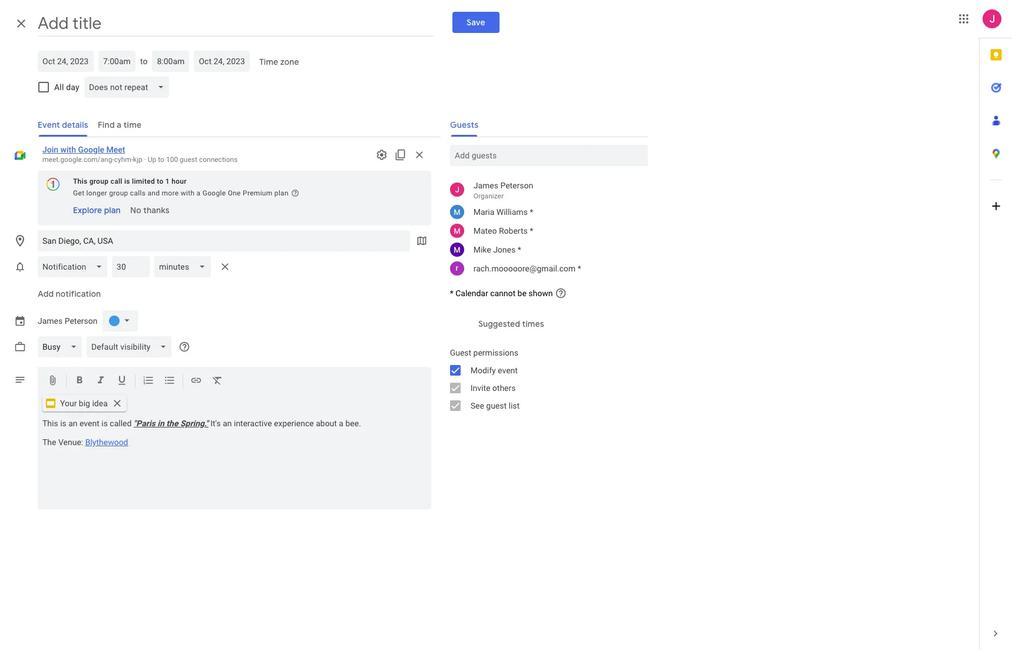 Task type: vqa. For each thing, say whether or not it's contained in the screenshot.
Maria Williams * *
yes



Task type: locate. For each thing, give the bounding box(es) containing it.
mike
[[473, 245, 491, 254]]

1 horizontal spatial event
[[498, 366, 518, 375]]

your
[[60, 399, 77, 408]]

group up longer
[[89, 177, 109, 186]]

1 vertical spatial plan
[[104, 205, 121, 216]]

* down mike jones tree item
[[578, 264, 581, 273]]

with up "meet.google.com/ang-"
[[60, 145, 76, 154]]

* for mike jones *
[[518, 245, 521, 254]]

is
[[124, 177, 130, 186], [60, 419, 66, 428], [101, 419, 108, 428]]

1 vertical spatial event
[[80, 419, 99, 428]]

1 horizontal spatial this
[[73, 177, 87, 186]]

0 horizontal spatial plan
[[104, 205, 121, 216]]

a right more
[[197, 189, 201, 197]]

see guest list
[[470, 401, 520, 411]]

1 horizontal spatial google
[[202, 189, 226, 197]]

*
[[530, 207, 533, 217], [530, 226, 533, 236], [518, 245, 521, 254], [578, 264, 581, 273], [450, 289, 453, 298]]

this inside description text box
[[42, 419, 58, 428]]

with
[[60, 145, 76, 154], [181, 189, 195, 197]]

bold image
[[74, 375, 85, 388]]

event inside description text box
[[80, 419, 99, 428]]

is up venue:
[[60, 419, 66, 428]]

james
[[473, 181, 498, 190], [38, 316, 63, 326]]

no thanks
[[130, 205, 169, 216]]

plan down longer
[[104, 205, 121, 216]]

up
[[148, 156, 156, 164]]

is right call
[[124, 177, 130, 186]]

james peterson organizer
[[473, 181, 533, 200]]

bulleted list image
[[164, 375, 176, 388]]

experience
[[274, 419, 314, 428]]

this group call is limited to 1 hour
[[73, 177, 187, 186]]

this up the
[[42, 419, 58, 428]]

list
[[509, 401, 520, 411]]

group
[[440, 344, 648, 415]]

an right it's
[[223, 419, 232, 428]]

1 vertical spatial group
[[109, 189, 128, 197]]

0 vertical spatial google
[[78, 145, 104, 154]]

the venue: blythewood
[[42, 438, 128, 447]]

is left called
[[101, 419, 108, 428]]

to left 1
[[157, 177, 164, 186]]

group down call
[[109, 189, 128, 197]]

1 horizontal spatial a
[[339, 419, 343, 428]]

google left one
[[202, 189, 226, 197]]

suggested times
[[478, 319, 544, 329]]

1 horizontal spatial is
[[101, 419, 108, 428]]

meet
[[106, 145, 125, 154]]

1 horizontal spatial guest
[[486, 401, 507, 411]]

james up organizer on the top left of the page
[[473, 181, 498, 190]]

others
[[492, 384, 516, 393]]

rach.mooooore@gmail.com
[[473, 264, 576, 273]]

* right williams
[[530, 207, 533, 217]]

to right start time text box
[[140, 57, 148, 66]]

one
[[228, 189, 241, 197]]

maria
[[473, 207, 494, 217]]

called
[[110, 419, 132, 428]]

day
[[66, 82, 79, 92]]

0 horizontal spatial james
[[38, 316, 63, 326]]

End time text field
[[157, 54, 185, 68]]

to
[[140, 57, 148, 66], [158, 156, 164, 164], [157, 177, 164, 186]]

0 horizontal spatial a
[[197, 189, 201, 197]]

explore plan
[[73, 205, 121, 216]]

0 vertical spatial plan
[[274, 189, 289, 197]]

james for james peterson
[[38, 316, 63, 326]]

to right the up
[[158, 156, 164, 164]]

insert link image
[[190, 375, 202, 388]]

plan right the premium
[[274, 189, 289, 197]]

1 vertical spatial to
[[158, 156, 164, 164]]

0 horizontal spatial this
[[42, 419, 58, 428]]

Minutes in advance for notification number field
[[117, 256, 145, 277]]

underline image
[[116, 375, 128, 388]]

* for mateo roberts *
[[530, 226, 533, 236]]

* inside mike jones tree item
[[518, 245, 521, 254]]

1 vertical spatial peterson
[[65, 316, 98, 326]]

an up venue:
[[68, 419, 78, 428]]

0 vertical spatial to
[[140, 57, 148, 66]]

peterson down notification
[[65, 316, 98, 326]]

thanks
[[143, 205, 169, 216]]

0 horizontal spatial group
[[89, 177, 109, 186]]

0 vertical spatial group
[[89, 177, 109, 186]]

0 horizontal spatial with
[[60, 145, 76, 154]]

tab list
[[980, 38, 1012, 617]]

explore
[[73, 205, 102, 216]]

time zone button
[[255, 51, 304, 72]]

0 vertical spatial peterson
[[500, 181, 533, 190]]

0 vertical spatial with
[[60, 145, 76, 154]]

shown
[[529, 289, 553, 298]]

with down hour
[[181, 189, 195, 197]]

blythewood link
[[85, 438, 128, 447]]

big
[[79, 399, 90, 408]]

0 vertical spatial james
[[473, 181, 498, 190]]

join with google meet link
[[42, 145, 125, 154]]

1 vertical spatial a
[[339, 419, 343, 428]]

a left the bee. at the left
[[339, 419, 343, 428]]

guest right 100
[[180, 156, 197, 164]]

guest
[[180, 156, 197, 164], [486, 401, 507, 411]]

get
[[73, 189, 84, 197]]

modify event
[[470, 366, 518, 375]]

mike jones *
[[473, 245, 521, 254]]

0 vertical spatial this
[[73, 177, 87, 186]]

None field
[[84, 77, 174, 98], [38, 256, 112, 277], [155, 256, 215, 277], [38, 336, 86, 358], [86, 336, 176, 358], [84, 77, 174, 98], [38, 256, 112, 277], [155, 256, 215, 277], [38, 336, 86, 358], [86, 336, 176, 358]]

guest left list
[[486, 401, 507, 411]]

1 horizontal spatial with
[[181, 189, 195, 197]]

1 horizontal spatial james
[[473, 181, 498, 190]]

1 vertical spatial james
[[38, 316, 63, 326]]

* inside maria williams tree item
[[530, 207, 533, 217]]

more
[[162, 189, 179, 197]]

0 horizontal spatial is
[[60, 419, 66, 428]]

this
[[73, 177, 87, 186], [42, 419, 58, 428]]

0 horizontal spatial an
[[68, 419, 78, 428]]

1 vertical spatial this
[[42, 419, 58, 428]]

event up others
[[498, 366, 518, 375]]

no thanks button
[[125, 200, 174, 221]]

1 horizontal spatial peterson
[[500, 181, 533, 190]]

google
[[78, 145, 104, 154], [202, 189, 226, 197]]

peterson up williams
[[500, 181, 533, 190]]

this up the get
[[73, 177, 87, 186]]

Start date text field
[[42, 54, 89, 68]]

1 horizontal spatial an
[[223, 419, 232, 428]]

event up the venue: blythewood
[[80, 419, 99, 428]]

italic image
[[95, 375, 107, 388]]

Start time text field
[[103, 54, 131, 68]]

0 horizontal spatial guest
[[180, 156, 197, 164]]

in
[[157, 419, 164, 428]]

1 horizontal spatial group
[[109, 189, 128, 197]]

0 horizontal spatial event
[[80, 419, 99, 428]]

james inside james peterson organizer
[[473, 181, 498, 190]]

mateo roberts *
[[473, 226, 533, 236]]

event
[[498, 366, 518, 375], [80, 419, 99, 428]]

google up "meet.google.com/ang-"
[[78, 145, 104, 154]]

* right jones
[[518, 245, 521, 254]]

group
[[89, 177, 109, 186], [109, 189, 128, 197]]

peterson
[[500, 181, 533, 190], [65, 316, 98, 326]]

0 horizontal spatial google
[[78, 145, 104, 154]]

maria williams *
[[473, 207, 533, 217]]

* right roberts
[[530, 226, 533, 236]]

bee.
[[345, 419, 361, 428]]

0 vertical spatial guest
[[180, 156, 197, 164]]

1
[[165, 177, 170, 186]]

suggested
[[478, 319, 520, 329]]

a
[[197, 189, 201, 197], [339, 419, 343, 428]]

100
[[166, 156, 178, 164]]

0 horizontal spatial peterson
[[65, 316, 98, 326]]

james down add
[[38, 316, 63, 326]]

peterson inside james peterson organizer
[[500, 181, 533, 190]]

premium
[[243, 189, 273, 197]]

get longer group calls and more with a google one premium plan
[[73, 189, 289, 197]]

add notification button
[[33, 280, 106, 308]]

invite others
[[470, 384, 516, 393]]

guest permissions
[[450, 348, 518, 358]]

* inside 'mateo roberts' tree item
[[530, 226, 533, 236]]

your big idea
[[60, 399, 108, 408]]

rach.mooooore@gmail.com tree item
[[440, 259, 648, 278]]



Task type: describe. For each thing, give the bounding box(es) containing it.
plan inside button
[[104, 205, 121, 216]]

"paris
[[134, 419, 155, 428]]

longer
[[86, 189, 107, 197]]

jones
[[493, 245, 516, 254]]

call
[[110, 177, 122, 186]]

kjp
[[133, 156, 142, 164]]

add notification
[[38, 289, 101, 299]]

suggested times button
[[473, 313, 549, 335]]

mike jones tree item
[[440, 240, 648, 259]]

with inside the join with google meet meet.google.com/ang-cyhm-kjp · up to 100 guest connections
[[60, 145, 76, 154]]

cannot
[[490, 289, 516, 298]]

1 vertical spatial with
[[181, 189, 195, 197]]

formatting options toolbar
[[38, 367, 431, 395]]

see
[[470, 401, 484, 411]]

and
[[148, 189, 160, 197]]

all day
[[54, 82, 79, 92]]

join
[[42, 145, 58, 154]]

join with google meet meet.google.com/ang-cyhm-kjp · up to 100 guest connections
[[42, 145, 238, 164]]

invite
[[470, 384, 490, 393]]

connections
[[199, 156, 238, 164]]

remove formatting image
[[211, 375, 223, 388]]

1 horizontal spatial plan
[[274, 189, 289, 197]]

the
[[42, 438, 56, 447]]

explore plan button
[[68, 200, 125, 221]]

Title text field
[[38, 11, 434, 37]]

1 vertical spatial google
[[202, 189, 226, 197]]

add
[[38, 289, 54, 299]]

times
[[522, 319, 544, 329]]

2 horizontal spatial is
[[124, 177, 130, 186]]

this is an event is called "paris in the spring." it's an interactive experience about a bee.
[[42, 419, 361, 428]]

0 vertical spatial a
[[197, 189, 201, 197]]

meet.google.com/ang-
[[42, 156, 114, 164]]

no
[[130, 205, 141, 216]]

blythewood
[[85, 438, 128, 447]]

maria williams tree item
[[440, 203, 648, 222]]

guest
[[450, 348, 471, 358]]

a inside description text box
[[339, 419, 343, 428]]

your big idea link
[[42, 395, 127, 412]]

save button
[[453, 12, 499, 33]]

james peterson, organizer tree item
[[440, 178, 648, 203]]

1 an from the left
[[68, 419, 78, 428]]

notification
[[56, 289, 101, 299]]

numbered list image
[[143, 375, 154, 388]]

guest inside the join with google meet meet.google.com/ang-cyhm-kjp · up to 100 guest connections
[[180, 156, 197, 164]]

End date text field
[[199, 54, 245, 68]]

mateo roberts tree item
[[440, 222, 648, 240]]

calendar
[[455, 289, 488, 298]]

2 an from the left
[[223, 419, 232, 428]]

about
[[316, 419, 337, 428]]

time
[[259, 57, 278, 67]]

this for this is an event is called "paris in the spring." it's an interactive experience about a bee.
[[42, 419, 58, 428]]

1 vertical spatial guest
[[486, 401, 507, 411]]

group containing guest permissions
[[440, 344, 648, 415]]

·
[[144, 156, 146, 164]]

Location text field
[[42, 230, 405, 252]]

all
[[54, 82, 64, 92]]

save
[[467, 17, 485, 28]]

cyhm-
[[114, 156, 133, 164]]

this for this group call is limited to 1 hour
[[73, 177, 87, 186]]

organizer
[[473, 192, 504, 200]]

peterson for james peterson
[[65, 316, 98, 326]]

* left calendar
[[450, 289, 453, 298]]

rach.mooooore@gmail.com *
[[473, 264, 581, 273]]

hour
[[172, 177, 187, 186]]

mateo
[[473, 226, 497, 236]]

to inside the join with google meet meet.google.com/ang-cyhm-kjp · up to 100 guest connections
[[158, 156, 164, 164]]

30 minutes before element
[[38, 254, 234, 280]]

roberts
[[499, 226, 528, 236]]

google inside the join with google meet meet.google.com/ang-cyhm-kjp · up to 100 guest connections
[[78, 145, 104, 154]]

williams
[[496, 207, 528, 217]]

* for maria williams *
[[530, 207, 533, 217]]

Guests text field
[[455, 145, 643, 166]]

guests invited to this event. tree
[[440, 178, 648, 278]]

time zone
[[259, 57, 299, 67]]

james peterson
[[38, 316, 98, 326]]

calls
[[130, 189, 146, 197]]

peterson for james peterson organizer
[[500, 181, 533, 190]]

it's
[[210, 419, 221, 428]]

zone
[[280, 57, 299, 67]]

* inside rach.mooooore@gmail.com tree item
[[578, 264, 581, 273]]

0 vertical spatial event
[[498, 366, 518, 375]]

limited
[[132, 177, 155, 186]]

* calendar cannot be shown
[[450, 289, 553, 298]]

interactive
[[234, 419, 272, 428]]

james for james peterson organizer
[[473, 181, 498, 190]]

idea
[[92, 399, 108, 408]]

Description text field
[[38, 419, 431, 507]]

2 vertical spatial to
[[157, 177, 164, 186]]

venue:
[[58, 438, 83, 447]]

modify
[[470, 366, 496, 375]]

the spring."
[[166, 419, 208, 428]]

be
[[518, 289, 527, 298]]

permissions
[[473, 348, 518, 358]]



